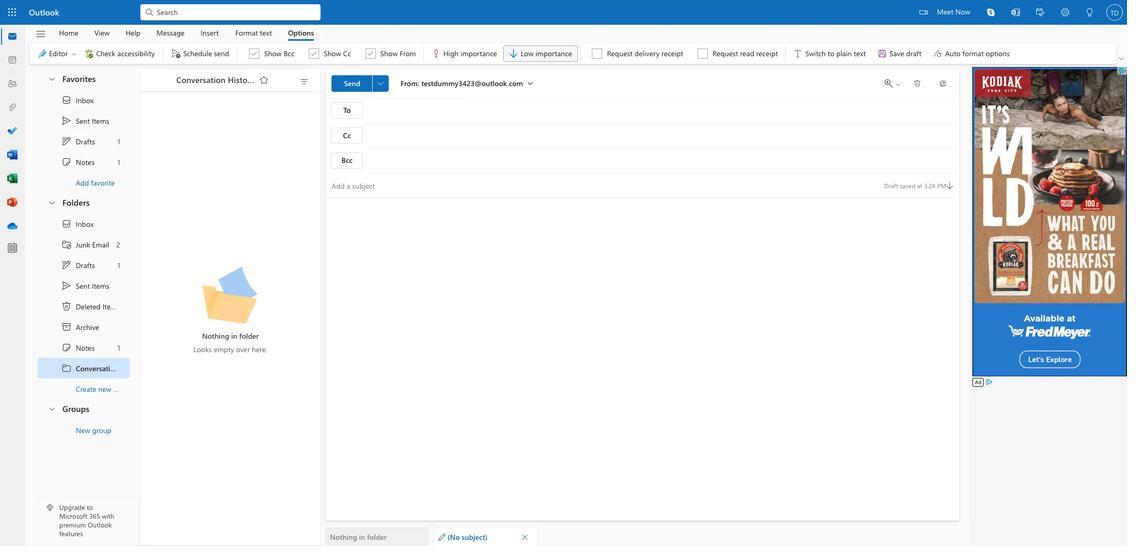 Task type: locate. For each thing, give the bounding box(es) containing it.
low
[[521, 48, 534, 58]]

 button inside folders tree item
[[43, 193, 60, 212]]

1 drafts from the top
[[76, 136, 95, 146]]

2 notes from the top
[[76, 343, 95, 353]]

1 show from the left
[[264, 48, 282, 58]]

 archive
[[61, 322, 99, 332]]

1 horizontal spatial bcc
[[342, 155, 353, 165]]

 inbox inside favorites tree
[[61, 95, 94, 105]]

 button
[[372, 75, 389, 92]]

2  tree item from the top
[[38, 275, 130, 296]]

importance right 'low'
[[536, 48, 572, 58]]

1  tree item from the top
[[38, 131, 130, 152]]

2  from the top
[[61, 219, 72, 229]]

 tree item
[[38, 317, 130, 337]]

add favorite tree item
[[38, 172, 130, 193]]

1 sent from the top
[[76, 116, 90, 126]]

 inside folders tree item
[[48, 198, 56, 207]]

1  from the left
[[251, 50, 258, 57]]

nothing inside nothing in folder looks empty over here.
[[202, 331, 229, 341]]

 button left groups
[[43, 399, 60, 418]]

1 vertical spatial conversation
[[76, 363, 119, 373]]

2  button from the top
[[43, 193, 60, 212]]

1 vertical spatial notes
[[76, 343, 95, 353]]

1 horizontal spatial to
[[828, 48, 835, 58]]

 tree item up the add
[[38, 152, 130, 172]]

show bcc
[[264, 48, 295, 58]]

folder for nothing in folder looks empty over here.
[[239, 331, 259, 341]]

1 importance from the left
[[461, 48, 497, 58]]

 tree item up junk
[[38, 214, 130, 234]]

 left folders
[[48, 198, 56, 207]]

1 horizontal spatial in
[[359, 532, 365, 542]]

2 1 from the top
[[117, 157, 120, 167]]

 button
[[256, 72, 272, 88]]

1 horizontal spatial 
[[914, 79, 922, 88]]

 up add favorite tree item
[[61, 157, 72, 167]]

message
[[157, 28, 185, 37]]

1 notes from the top
[[76, 157, 95, 167]]

0 vertical spatial notes
[[76, 157, 95, 167]]

0 vertical spatial  tree item
[[38, 90, 130, 110]]

sent up  'tree item' on the left bottom
[[76, 281, 90, 291]]

0 vertical spatial outlook
[[29, 7, 59, 18]]

2 show from the left
[[324, 48, 341, 58]]

3  from the left
[[367, 50, 374, 57]]

1 vertical spatial in
[[359, 532, 365, 542]]

request left read
[[713, 48, 739, 58]]

0 vertical spatial bcc
[[284, 48, 295, 58]]

show from
[[380, 48, 416, 58]]

2  from the left
[[311, 50, 318, 57]]

2  tree item from the top
[[38, 337, 130, 358]]

tree
[[38, 214, 145, 399]]

1 horizontal spatial history
[[228, 74, 255, 85]]

microsoft
[[59, 512, 87, 521]]

excel image
[[7, 174, 18, 184]]

notes up add favorite tree item
[[76, 157, 95, 167]]

importance
[[461, 48, 497, 58], [536, 48, 572, 58]]

 up add favorite tree item
[[61, 136, 72, 146]]

request left 'delivery'
[[607, 48, 633, 58]]

help button
[[118, 25, 148, 41]]

items right 'deleted'
[[103, 302, 120, 311]]

folders
[[62, 197, 90, 208]]


[[1012, 8, 1020, 17]]


[[61, 363, 72, 373]]

 right the send button
[[378, 80, 384, 87]]

0 vertical spatial  tree item
[[38, 131, 130, 152]]

1 vertical spatial 
[[61, 219, 72, 229]]

Add a subject text field
[[325, 177, 875, 194]]

to inside upgrade to microsoft 365 with premium outlook features
[[87, 503, 93, 512]]

1  drafts from the top
[[61, 136, 95, 146]]

2  inbox from the top
[[61, 219, 94, 229]]

 tree item
[[38, 90, 130, 110], [38, 214, 130, 234]]

from left 
[[400, 48, 416, 58]]

add
[[76, 178, 89, 188]]

1 vertical spatial bcc
[[342, 155, 353, 165]]

 for  popup button at top right
[[1119, 56, 1125, 61]]

request delivery receipt
[[607, 48, 684, 58]]

to left plain
[[828, 48, 835, 58]]

show up the send button
[[324, 48, 341, 58]]

1 vertical spatial inbox
[[76, 219, 94, 229]]

outlook right premium
[[88, 521, 112, 529]]

0 horizontal spatial in
[[231, 331, 237, 341]]

 button down editor
[[43, 69, 60, 88]]

1 vertical spatial history
[[121, 363, 145, 373]]

proofing group
[[31, 43, 161, 64]]

1  from the top
[[61, 136, 72, 146]]

1 horizontal spatial text
[[854, 48, 866, 58]]

 sent items up  'tree item' on the left bottom
[[61, 281, 109, 291]]

history up create new folder
[[121, 363, 145, 373]]

1 vertical spatial 
[[61, 281, 72, 291]]

1 vertical spatial  tree item
[[38, 275, 130, 296]]

from right  dropdown button
[[401, 78, 418, 88]]

nothing inside button
[[330, 532, 357, 542]]

editor 
[[49, 48, 77, 58]]

to button
[[331, 102, 363, 119]]

2 horizontal spatial show
[[380, 48, 398, 58]]

1 cc from the top
[[343, 48, 351, 58]]

 for 2nd  tree item from the bottom
[[61, 157, 72, 167]]

 inside favorites tree
[[61, 116, 72, 126]]

0 vertical spatial  drafts
[[61, 136, 95, 146]]

2 vertical spatial  button
[[43, 399, 60, 418]]

 inbox
[[61, 95, 94, 105], [61, 219, 94, 229]]

 tree item up 'deleted'
[[38, 275, 130, 296]]

conversation down the  schedule send
[[176, 74, 226, 85]]

1 vertical spatial items
[[92, 281, 109, 291]]

sent inside favorites tree
[[76, 116, 90, 126]]

 sent items inside tree
[[61, 281, 109, 291]]

items up  deleted items
[[92, 281, 109, 291]]

sent down favorites tree item
[[76, 116, 90, 126]]

2 horizontal spatial folder
[[367, 532, 387, 542]]


[[61, 116, 72, 126], [61, 281, 72, 291]]

drafts down  junk email
[[76, 260, 95, 270]]

 schedule send
[[171, 48, 229, 59]]

home
[[59, 28, 78, 37]]

0 vertical spatial inbox
[[76, 95, 94, 105]]

to right upgrade at the bottom of the page
[[87, 503, 93, 512]]

show up  button
[[264, 48, 282, 58]]

here.
[[252, 344, 268, 354]]

0 vertical spatial items
[[92, 116, 109, 126]]

2 vertical spatial folder
[[367, 532, 387, 542]]

 button for folders
[[43, 193, 60, 212]]

receipt for request read receipt
[[757, 48, 778, 58]]

2 sent from the top
[[76, 281, 90, 291]]

 button
[[1117, 54, 1127, 64]]

over
[[236, 344, 250, 354]]

 button inside "groups" tree item
[[43, 399, 60, 418]]

 inside favorites tree
[[61, 95, 72, 105]]

insert button
[[193, 25, 227, 41]]

 switch to plain text
[[793, 48, 866, 59]]

word image
[[7, 150, 18, 160]]

 left show cc
[[311, 50, 318, 57]]

2 drafts from the top
[[76, 260, 95, 270]]

 right  
[[914, 79, 922, 88]]

inbox inside favorites tree
[[76, 95, 94, 105]]

folder for create new folder
[[113, 384, 132, 394]]

pm
[[938, 181, 947, 190]]

notes down  tree item
[[76, 343, 95, 353]]

items for  'tree item' on the left bottom
[[103, 302, 120, 311]]

importance for 
[[461, 48, 497, 58]]

0 horizontal spatial outlook
[[29, 7, 59, 18]]

 button inside favorites tree item
[[43, 69, 60, 88]]

importance inside  low importance
[[536, 48, 572, 58]]

1  inbox from the top
[[61, 95, 94, 105]]

0 vertical spatial from
[[400, 48, 416, 58]]

editor
[[49, 48, 68, 58]]

in inside nothing in folder button
[[359, 532, 365, 542]]

notes inside favorites tree
[[76, 157, 95, 167]]

0 vertical spatial 
[[61, 136, 72, 146]]

people image
[[7, 79, 18, 89]]

0 horizontal spatial request
[[607, 48, 633, 58]]

3  button from the top
[[43, 399, 60, 418]]

 left groups
[[48, 405, 56, 413]]

1 vertical spatial  notes
[[61, 343, 95, 353]]

folder inside "tree item"
[[113, 384, 132, 394]]

2  tree item from the top
[[38, 255, 130, 275]]

cc down to button
[[343, 131, 351, 140]]

 for groups
[[48, 405, 56, 413]]

1 vertical spatial  drafts
[[61, 260, 95, 270]]


[[61, 239, 72, 250]]

2 request from the left
[[713, 48, 739, 58]]

2 cc from the top
[[343, 131, 351, 140]]

left-rail-appbar navigation
[[2, 25, 23, 238]]

request
[[607, 48, 633, 58], [713, 48, 739, 58]]

1 vertical spatial outlook
[[88, 521, 112, 529]]

premium features image
[[46, 505, 54, 512]]

text right plain
[[854, 48, 866, 58]]

0 horizontal spatial history
[[121, 363, 145, 373]]

0 horizontal spatial conversation
[[76, 363, 119, 373]]

0 vertical spatial 
[[61, 157, 72, 167]]

2 receipt from the left
[[757, 48, 778, 58]]

1 vertical spatial  button
[[43, 193, 60, 212]]

 inside favorites tree
[[61, 157, 72, 167]]

1 vertical spatial 
[[61, 260, 72, 270]]

notes
[[76, 157, 95, 167], [76, 343, 95, 353]]

favorites tree item
[[38, 69, 130, 90]]


[[259, 75, 269, 85]]

send
[[214, 48, 229, 58]]

more apps image
[[7, 243, 18, 254]]

 inside  button
[[914, 79, 922, 88]]

0 horizontal spatial folder
[[113, 384, 132, 394]]

1 vertical spatial cc
[[343, 131, 351, 140]]

 down favorites
[[61, 116, 72, 126]]

items down favorites tree item
[[92, 116, 109, 126]]

1 horizontal spatial folder
[[239, 331, 259, 341]]

0 horizontal spatial nothing
[[202, 331, 229, 341]]

0 vertical spatial  tree item
[[38, 110, 130, 131]]

 inbox for 1st  tree item from the bottom of the page
[[61, 219, 94, 229]]

 tree item down favorites
[[38, 90, 130, 110]]

 drafts up the add
[[61, 136, 95, 146]]

4  from the left
[[594, 50, 601, 57]]

sent
[[76, 116, 90, 126], [76, 281, 90, 291]]

0 vertical spatial drafts
[[76, 136, 95, 146]]

1 horizontal spatial show
[[324, 48, 341, 58]]

0 vertical spatial text
[[260, 28, 272, 37]]

show fields group
[[240, 43, 421, 64]]

 inside  'tree item'
[[61, 301, 72, 312]]

groups
[[62, 403, 89, 414]]

 tree item
[[38, 131, 130, 152], [38, 255, 130, 275]]

1 vertical spatial 
[[61, 343, 72, 353]]

3:24
[[924, 181, 936, 190]]

2  from the top
[[61, 343, 72, 353]]

0 vertical spatial to
[[828, 48, 835, 58]]

 left 
[[71, 51, 77, 57]]

1  sent items from the top
[[61, 116, 109, 126]]

 sent items for 2nd  "tree item" from the top
[[61, 281, 109, 291]]

0 vertical spatial history
[[228, 74, 255, 85]]

cc up send on the top
[[343, 48, 351, 58]]

0 vertical spatial 
[[914, 79, 922, 88]]

2 importance from the left
[[536, 48, 572, 58]]

0 vertical spatial 
[[61, 116, 72, 126]]

 drafts
[[61, 136, 95, 146], [61, 260, 95, 270]]

show cc
[[324, 48, 351, 58]]

drafts inside tree
[[76, 260, 95, 270]]

 left request delivery receipt
[[594, 50, 601, 57]]

1 vertical spatial  inbox
[[61, 219, 94, 229]]

1 receipt from the left
[[662, 48, 684, 58]]

 inside "groups" tree item
[[48, 405, 56, 413]]

 low importance
[[509, 48, 572, 59]]

 inbox up junk
[[61, 219, 94, 229]]

 tree item up add favorite tree item
[[38, 131, 130, 152]]

2  sent items from the top
[[61, 281, 109, 291]]

tab list
[[51, 25, 322, 41]]


[[885, 79, 893, 88]]

draft saved at 3:24 pm 
[[885, 181, 954, 190]]

 down format text button
[[251, 50, 258, 57]]

 up  'tree item' on the left bottom
[[61, 281, 72, 291]]

nothing in folder
[[330, 532, 387, 542]]

0 horizontal spatial importance
[[461, 48, 497, 58]]

send button
[[332, 75, 373, 92]]

0 vertical spatial in
[[231, 331, 237, 341]]

 inside dropdown button
[[378, 80, 384, 87]]

 up 
[[61, 301, 72, 312]]

outlook
[[29, 7, 59, 18], [88, 521, 112, 529]]

inbox for second  tree item from the bottom of the page
[[76, 95, 94, 105]]

1 horizontal spatial conversation
[[176, 74, 226, 85]]

 inside popup button
[[1119, 56, 1125, 61]]

 down 'low'
[[528, 81, 533, 86]]

 button left folders
[[43, 193, 60, 212]]

items inside  deleted items
[[103, 302, 120, 311]]

nothing in folder button
[[325, 528, 430, 546]]

folder for nothing in folder
[[367, 532, 387, 542]]

 tree item down junk
[[38, 255, 130, 275]]

 for favorites
[[48, 75, 56, 83]]

0 vertical spatial 
[[61, 95, 72, 105]]

2 vertical spatial items
[[103, 302, 120, 311]]

 down 
[[61, 343, 72, 353]]

 inside tracking group
[[594, 50, 601, 57]]

1 vertical spatial nothing
[[330, 532, 357, 542]]

 for second  tree item from the bottom of the page
[[61, 95, 72, 105]]

importance inside  high importance
[[461, 48, 497, 58]]

0 vertical spatial  button
[[43, 69, 60, 88]]

1 vertical spatial  tree item
[[38, 214, 130, 234]]

0 vertical spatial sent
[[76, 116, 90, 126]]


[[1062, 8, 1070, 17]]

inbox down favorites tree item
[[76, 95, 94, 105]]

0 vertical spatial  tree item
[[38, 152, 130, 172]]

Search for email, meetings, files and more. field
[[156, 6, 315, 17]]

importance right high
[[461, 48, 497, 58]]

receipt for request delivery receipt
[[662, 48, 684, 58]]

0 horizontal spatial 
[[61, 301, 72, 312]]

1 horizontal spatial importance
[[536, 48, 572, 58]]

application containing outlook
[[0, 0, 1128, 546]]

drafts up add favorite tree item
[[76, 136, 95, 146]]

calendar image
[[7, 55, 18, 66]]

1 inbox from the top
[[76, 95, 94, 105]]

subject)
[[462, 532, 488, 542]]

 for 2nd  tree item from the top of the application containing outlook
[[61, 343, 72, 353]]

 inside from : testdummy3423@outlook.com 
[[528, 81, 533, 86]]

 tree item down  archive
[[38, 337, 130, 358]]

1 horizontal spatial 
[[528, 81, 533, 86]]

 tree item
[[38, 358, 145, 379]]

groups tree item
[[38, 399, 130, 420]]

 auto format options
[[933, 48, 1010, 59]]

1 vertical spatial  sent items
[[61, 281, 109, 291]]

nothing for nothing in folder looks empty over here.
[[202, 331, 229, 341]]

 up 
[[61, 219, 72, 229]]

items
[[92, 116, 109, 126], [92, 281, 109, 291], [103, 302, 120, 311]]

 inside tree
[[61, 343, 72, 353]]

help
[[126, 28, 141, 37]]

drafts inside favorites tree
[[76, 136, 95, 146]]

application
[[0, 0, 1128, 546]]

meet
[[937, 7, 954, 17]]

 button
[[30, 25, 51, 43]]

0 vertical spatial  notes
[[61, 157, 95, 167]]

1 vertical spatial to
[[87, 503, 93, 512]]

2 inbox from the top
[[76, 219, 94, 229]]

1 vertical spatial  tree item
[[38, 337, 130, 358]]

 notes down  archive
[[61, 343, 95, 353]]

folder inside button
[[367, 532, 387, 542]]

bcc down cc button
[[342, 155, 353, 165]]

home button
[[51, 25, 86, 41]]

1 horizontal spatial outlook
[[88, 521, 112, 529]]

bcc inside "show fields" group
[[284, 48, 295, 58]]

 right 
[[895, 82, 902, 88]]

1 1 from the top
[[117, 136, 120, 146]]

 down favorites
[[61, 95, 72, 105]]

1 request from the left
[[607, 48, 633, 58]]

text
[[260, 28, 272, 37], [854, 48, 866, 58]]

text inside  switch to plain text
[[854, 48, 866, 58]]

inbox up  junk email
[[76, 219, 94, 229]]

 button
[[43, 69, 60, 88], [43, 193, 60, 212], [43, 399, 60, 418]]

 tree item inside tree
[[38, 255, 130, 275]]

 button
[[1053, 0, 1078, 26]]

 sent items down favorites tree item
[[61, 116, 109, 126]]

 inbox down favorites
[[61, 95, 94, 105]]

history
[[228, 74, 255, 85], [121, 363, 145, 373]]

show for show from
[[380, 48, 398, 58]]

conversation up create new folder
[[76, 363, 119, 373]]

0 vertical spatial nothing
[[202, 331, 229, 341]]

show up  dropdown button
[[380, 48, 398, 58]]

options
[[986, 48, 1010, 58]]

0 horizontal spatial show
[[264, 48, 282, 58]]

 down 
[[61, 260, 72, 270]]

 button
[[296, 74, 313, 89]]

0 vertical spatial folder
[[239, 331, 259, 341]]

1 horizontal spatial nothing
[[330, 532, 357, 542]]

powerpoint image
[[7, 198, 18, 208]]

folder inside nothing in folder looks empty over here.
[[239, 331, 259, 341]]

text right format
[[260, 28, 272, 37]]

0 vertical spatial cc
[[343, 48, 351, 58]]

tab list containing home
[[51, 25, 322, 41]]

 tree item down favorites tree item
[[38, 110, 130, 131]]

outlook up '' button
[[29, 7, 59, 18]]

history left  button
[[228, 74, 255, 85]]

 check accessibility
[[84, 48, 155, 59]]

0 vertical spatial conversation
[[176, 74, 226, 85]]

0 horizontal spatial 
[[378, 80, 384, 87]]

1 vertical spatial text
[[854, 48, 866, 58]]

receipt right 'delivery'
[[662, 48, 684, 58]]

1 vertical spatial folder
[[113, 384, 132, 394]]

3 show from the left
[[380, 48, 398, 58]]


[[61, 157, 72, 167], [61, 343, 72, 353]]

tags group
[[426, 43, 578, 64]]

1 vertical spatial from
[[401, 78, 418, 88]]

 notes up the add
[[61, 157, 95, 167]]

from : testdummy3423@outlook.com 
[[401, 78, 533, 88]]

 for show cc
[[311, 50, 318, 57]]


[[251, 50, 258, 57], [311, 50, 318, 57], [367, 50, 374, 57], [594, 50, 601, 57]]

1 vertical spatial sent
[[76, 281, 90, 291]]

nothing
[[202, 331, 229, 341], [330, 532, 357, 542]]

items inside favorites tree
[[92, 116, 109, 126]]

 tree item
[[38, 152, 130, 172], [38, 337, 130, 358]]

1 vertical spatial 
[[61, 301, 72, 312]]

1 vertical spatial drafts
[[76, 260, 95, 270]]

 tree item
[[38, 110, 130, 131], [38, 275, 130, 296]]

 left show from
[[367, 50, 374, 57]]


[[61, 136, 72, 146], [61, 260, 72, 270]]


[[914, 79, 922, 88], [61, 301, 72, 312]]

1  from the top
[[61, 95, 72, 105]]

0 horizontal spatial bcc
[[284, 48, 295, 58]]

1 horizontal spatial receipt
[[757, 48, 778, 58]]

 button
[[1004, 0, 1029, 26]]

receipt right read
[[757, 48, 778, 58]]

in inside nothing in folder looks empty over here.
[[231, 331, 237, 341]]

 search field
[[140, 0, 321, 23]]

1 vertical spatial  tree item
[[38, 255, 130, 275]]

 tree item
[[38, 296, 130, 317]]

1  from the top
[[61, 116, 72, 126]]

 drafts down junk
[[61, 260, 95, 270]]

bcc
[[284, 48, 295, 58], [342, 155, 353, 165]]

 down editor
[[48, 75, 56, 83]]

0 horizontal spatial to
[[87, 503, 93, 512]]

1  notes from the top
[[61, 157, 95, 167]]

show for show cc
[[324, 48, 341, 58]]

 down account manager for test dummy "image"
[[1119, 56, 1125, 61]]

365
[[89, 512, 100, 521]]

1 horizontal spatial request
[[713, 48, 739, 58]]

0 horizontal spatial text
[[260, 28, 272, 37]]

actions group
[[788, 43, 1017, 64]]

 for show bcc
[[251, 50, 258, 57]]

0 vertical spatial  inbox
[[61, 95, 94, 105]]

tracking group
[[583, 43, 784, 64]]

plain
[[837, 48, 852, 58]]


[[84, 48, 94, 59]]

0 vertical spatial  sent items
[[61, 116, 109, 126]]

1  from the top
[[61, 157, 72, 167]]

0 horizontal spatial receipt
[[662, 48, 684, 58]]

 sent items inside favorites tree
[[61, 116, 109, 126]]

 inside favorites tree item
[[48, 75, 56, 83]]

2  from the top
[[61, 260, 72, 270]]

bcc down options button
[[284, 48, 295, 58]]

2 horizontal spatial 
[[1119, 56, 1125, 61]]

1  button from the top
[[43, 69, 60, 88]]

accessibility
[[117, 48, 155, 58]]



Task type: vqa. For each thing, say whether or not it's contained in the screenshot.


Task type: describe. For each thing, give the bounding box(es) containing it.
 for 
[[914, 79, 922, 88]]

create new folder tree item
[[38, 379, 132, 399]]

format text button
[[228, 25, 280, 41]]

outlook inside upgrade to microsoft 365 with premium outlook features
[[88, 521, 112, 529]]

to do image
[[7, 126, 18, 137]]

new
[[98, 384, 111, 394]]

view
[[94, 28, 110, 37]]

1  tree item from the top
[[38, 152, 130, 172]]

to inside  switch to plain text
[[828, 48, 835, 58]]

auto
[[946, 48, 961, 58]]

in for nothing in folder looks empty over here.
[[231, 331, 237, 341]]

 tree item
[[38, 234, 130, 255]]

onedrive image
[[7, 221, 18, 232]]

format
[[963, 48, 984, 58]]

1  tree item from the top
[[38, 90, 130, 110]]


[[299, 77, 309, 87]]

switch
[[806, 48, 826, 58]]

items for 2nd  "tree item" from the top
[[92, 281, 109, 291]]

draft
[[907, 48, 922, 58]]

 for show from
[[367, 50, 374, 57]]

from inside the reading pane main content
[[401, 78, 418, 88]]

send
[[344, 78, 360, 88]]

 high importance
[[431, 48, 497, 59]]

nothing in folder looks empty over here.
[[193, 331, 268, 354]]


[[987, 8, 996, 17]]

4 1 from the top
[[117, 343, 120, 353]]

draft
[[885, 181, 899, 190]]

files image
[[7, 103, 18, 113]]

with
[[102, 512, 114, 521]]

1  tree item from the top
[[38, 110, 130, 131]]

history inside conversation history 
[[228, 74, 255, 85]]

conversation history heading
[[163, 69, 272, 91]]


[[793, 48, 804, 59]]

options button
[[280, 25, 322, 41]]

 button
[[979, 0, 1004, 25]]

request for request delivery receipt
[[607, 48, 633, 58]]

request for request read receipt
[[713, 48, 739, 58]]

mail image
[[7, 31, 18, 42]]

 button for favorites
[[43, 69, 60, 88]]

 for  deleted items
[[61, 301, 72, 312]]

items for 2nd  "tree item" from the bottom of the page
[[92, 116, 109, 126]]

deleted
[[76, 302, 101, 311]]

conversation inside conversation history 
[[176, 74, 226, 85]]


[[939, 79, 948, 88]]


[[144, 7, 155, 18]]

2  drafts from the top
[[61, 260, 95, 270]]

 button
[[933, 75, 954, 92]]

(no
[[448, 532, 460, 542]]

2  tree item from the top
[[38, 214, 130, 234]]

features
[[59, 529, 83, 538]]

read
[[741, 48, 755, 58]]


[[171, 48, 181, 59]]

2  from the top
[[61, 281, 72, 291]]

text inside button
[[260, 28, 272, 37]]

testdummy3423@outlook.com button
[[422, 78, 523, 88]]

conversation history 
[[176, 74, 269, 85]]

 for request delivery receipt
[[594, 50, 601, 57]]

testdummy3423@outlook.com
[[422, 78, 523, 88]]

 for  dropdown button
[[378, 80, 384, 87]]

 conversation history
[[61, 363, 145, 373]]


[[947, 182, 954, 189]]

saved
[[900, 181, 916, 190]]

outlook link
[[29, 0, 59, 25]]

 inbox for second  tree item from the bottom of the page
[[61, 95, 94, 105]]


[[509, 48, 519, 59]]

insert
[[201, 28, 219, 37]]

folders tree item
[[38, 193, 130, 214]]

meet now
[[937, 7, 971, 17]]

:
[[418, 78, 419, 88]]

 sent items for 2nd  "tree item" from the bottom of the page
[[61, 116, 109, 126]]

empty
[[214, 344, 234, 354]]

cc button
[[331, 127, 363, 144]]

message list section
[[140, 66, 321, 546]]

 drafts inside favorites tree
[[61, 136, 95, 146]]

 button
[[1078, 0, 1103, 26]]

upgrade to microsoft 365 with premium outlook features
[[59, 503, 114, 538]]

options
[[288, 28, 314, 37]]


[[35, 29, 46, 39]]

inbox for 1st  tree item from the bottom of the page
[[76, 219, 94, 229]]

request read receipt
[[713, 48, 778, 58]]

delivery
[[635, 48, 660, 58]]

3 1 from the top
[[117, 260, 120, 270]]

 button for groups
[[43, 399, 60, 418]]

2
[[116, 240, 120, 249]]

outlook inside banner
[[29, 7, 59, 18]]

 inside favorites tree
[[61, 136, 72, 146]]

favorites
[[62, 73, 96, 84]]

cc inside "show fields" group
[[343, 48, 351, 58]]

now
[[956, 7, 971, 17]]

favorite
[[91, 178, 115, 188]]

in for nothing in folder
[[359, 532, 365, 542]]

from inside "show fields" group
[[400, 48, 416, 58]]

conversation inside  conversation history
[[76, 363, 119, 373]]

email
[[92, 240, 109, 249]]

bcc button
[[331, 152, 363, 169]]

 button
[[1029, 0, 1053, 26]]

 inside tree
[[61, 260, 72, 270]]

new group
[[76, 425, 111, 435]]

 button
[[518, 530, 532, 544]]

junk
[[76, 240, 90, 249]]


[[522, 534, 529, 541]]

cc inside cc button
[[343, 131, 351, 140]]

new
[[76, 425, 90, 435]]

history inside  conversation history
[[121, 363, 145, 373]]

reading pane main content
[[321, 64, 970, 546]]

new group tree item
[[38, 420, 130, 441]]

 inside  
[[895, 82, 902, 88]]

premium
[[59, 521, 86, 529]]

 for folders
[[48, 198, 56, 207]]

favorites tree
[[38, 65, 130, 193]]

 (no subject)
[[438, 532, 488, 542]]


[[1037, 8, 1045, 17]]

 save draft
[[878, 48, 922, 59]]

 for 1st  tree item from the bottom of the page
[[61, 219, 72, 229]]

schedule
[[183, 48, 212, 58]]


[[878, 48, 888, 59]]

set your advertising preferences image
[[986, 378, 994, 386]]

 notes inside favorites tree
[[61, 157, 95, 167]]

 deleted items
[[61, 301, 120, 312]]

account manager for test dummy image
[[1107, 4, 1123, 21]]

group
[[92, 425, 111, 435]]

 inside editor 
[[71, 51, 77, 57]]

check
[[96, 48, 115, 58]]

tree containing 
[[38, 214, 145, 399]]

to
[[343, 105, 351, 115]]

outlook banner
[[0, 0, 1128, 26]]

upgrade
[[59, 503, 85, 512]]

tab list inside application
[[51, 25, 322, 41]]

save
[[890, 48, 905, 58]]

importance for 
[[536, 48, 572, 58]]

 
[[885, 79, 902, 88]]

show for show bcc
[[264, 48, 282, 58]]


[[438, 534, 446, 541]]

bcc inside bcc button
[[342, 155, 353, 165]]

2  notes from the top
[[61, 343, 95, 353]]

message button
[[149, 25, 192, 41]]

nothing for nothing in folder
[[330, 532, 357, 542]]



